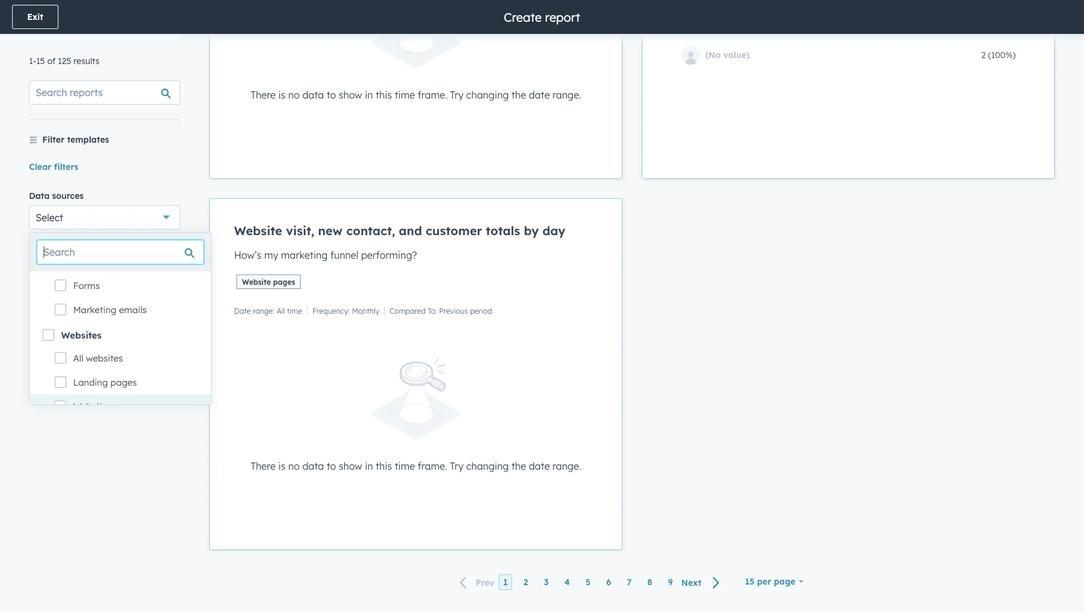 Task type: vqa. For each thing, say whether or not it's contained in the screenshot.
Meetings "link"
no



Task type: locate. For each thing, give the bounding box(es) containing it.
2 left the (
[[981, 50, 986, 60]]

1 changing from the top
[[466, 89, 509, 101]]

website pages down landing pages
[[73, 401, 136, 413]]

to:
[[428, 306, 437, 316]]

15 left of in the top of the page
[[36, 56, 45, 66]]

2 inside "button"
[[524, 577, 528, 588]]

There is no data to show in this time frame. Try changing the date range. checkbox
[[209, 0, 623, 179]]

2 frame. from the top
[[418, 460, 447, 472]]

1 horizontal spatial 15
[[745, 577, 755, 587]]

1 in from the top
[[365, 89, 373, 101]]

1 vertical spatial select
[[36, 265, 63, 277]]

1 vertical spatial there is no data to show in this time frame. try changing the date range.
[[251, 460, 581, 472]]

1 vertical spatial date
[[529, 460, 550, 472]]

1 the from the top
[[512, 89, 526, 101]]

1 vertical spatial in
[[365, 460, 373, 472]]

new
[[318, 223, 343, 238]]

pages down websites
[[110, 377, 137, 388]]

5
[[586, 577, 591, 588]]

0 vertical spatial no
[[288, 89, 300, 101]]

None checkbox
[[642, 0, 1055, 179]]

exit link
[[12, 5, 58, 29]]

0 vertical spatial date
[[529, 89, 550, 101]]

2 select from the top
[[36, 265, 63, 277]]

0 vertical spatial data
[[302, 89, 324, 101]]

1 button
[[499, 575, 512, 591]]

filters
[[54, 161, 78, 172]]

2 there is no data to show in this time frame. try changing the date range. from the top
[[251, 460, 581, 472]]

2 right 1
[[524, 577, 528, 588]]

2 there from the top
[[251, 460, 276, 472]]

1 vertical spatial no
[[288, 460, 300, 472]]

exit
[[27, 11, 43, 22]]

website pages
[[242, 277, 295, 286], [73, 401, 136, 413]]

customer
[[426, 223, 482, 238]]

show inside option
[[339, 89, 362, 101]]

2 vertical spatial time
[[395, 460, 415, 472]]

date
[[529, 89, 550, 101], [529, 460, 550, 472]]

website down landing
[[73, 401, 107, 413]]

1 vertical spatial website
[[242, 277, 271, 286]]

0 vertical spatial this
[[376, 89, 392, 101]]

1 no from the top
[[288, 89, 300, 101]]

1 vertical spatial changing
[[466, 460, 509, 472]]

9
[[668, 577, 673, 588]]

0 vertical spatial show
[[339, 89, 362, 101]]

0 horizontal spatial 15
[[36, 56, 45, 66]]

1 vertical spatial the
[[512, 460, 526, 472]]

0 horizontal spatial 2
[[524, 577, 528, 588]]

the
[[512, 89, 526, 101], [512, 460, 526, 472]]

day
[[543, 223, 566, 238]]

pages
[[273, 277, 295, 286], [110, 377, 137, 388], [110, 401, 136, 413]]

there inside option
[[251, 89, 276, 101]]

select down data sources
[[36, 211, 63, 224]]

0 vertical spatial time
[[395, 89, 415, 101]]

report
[[545, 9, 580, 25]]

0 vertical spatial 2
[[981, 50, 986, 60]]

1 vertical spatial this
[[376, 460, 392, 472]]

1
[[503, 577, 508, 588]]

1 vertical spatial 2
[[524, 577, 528, 588]]

my
[[264, 249, 278, 261]]

to
[[327, 89, 336, 101], [327, 460, 336, 472]]

1 horizontal spatial website pages
[[242, 277, 295, 286]]

website down how's
[[242, 277, 271, 286]]

no inside option
[[288, 89, 300, 101]]

in inside option
[[365, 89, 373, 101]]

1 horizontal spatial all
[[277, 306, 285, 316]]

0 vertical spatial range.
[[553, 89, 581, 101]]

Search search field
[[29, 80, 180, 105], [37, 240, 204, 264]]

1 there is no data to show in this time frame. try changing the date range. from the top
[[251, 89, 581, 101]]

2 date from the top
[[529, 460, 550, 472]]

1 vertical spatial try
[[450, 460, 464, 472]]

1 vertical spatial is
[[278, 460, 286, 472]]

date
[[234, 306, 251, 316]]

0 vertical spatial select
[[36, 211, 63, 224]]

clear filters
[[29, 161, 78, 172]]

range:
[[253, 306, 274, 316]]

(
[[988, 50, 991, 60]]

1 vertical spatial to
[[327, 460, 336, 472]]

1 frame. from the top
[[418, 89, 447, 101]]

1 range. from the top
[[553, 89, 581, 101]]

0 vertical spatial changing
[[466, 89, 509, 101]]

2 range. from the top
[[553, 460, 581, 472]]

pagination navigation
[[453, 575, 728, 591]]

1 vertical spatial frame.
[[418, 460, 447, 472]]

1 vertical spatial show
[[339, 460, 362, 472]]

data
[[29, 190, 50, 201]]

1 vertical spatial search search field
[[37, 240, 204, 264]]

8 button
[[643, 575, 657, 591]]

try
[[450, 89, 464, 101], [450, 460, 464, 472]]

1 try from the top
[[450, 89, 464, 101]]

in
[[365, 89, 373, 101], [365, 460, 373, 472]]

select for data sources
[[36, 211, 63, 224]]

1 select from the top
[[36, 211, 63, 224]]

time
[[395, 89, 415, 101], [287, 306, 302, 316], [395, 460, 415, 472]]

1 vertical spatial there
[[251, 460, 276, 472]]

show
[[339, 89, 362, 101], [339, 460, 362, 472]]

1 vertical spatial data
[[302, 460, 324, 472]]

2 for 2 ( 100% )
[[981, 50, 986, 60]]

1 this from the top
[[376, 89, 392, 101]]

1 vertical spatial time
[[287, 306, 302, 316]]

None checkbox
[[209, 198, 623, 551]]

pages down 'my'
[[273, 277, 295, 286]]

website up how's
[[234, 223, 282, 238]]

select for visualization
[[36, 265, 63, 277]]

this
[[376, 89, 392, 101], [376, 460, 392, 472]]

2 try from the top
[[450, 460, 464, 472]]

0 vertical spatial in
[[365, 89, 373, 101]]

create
[[504, 9, 542, 25]]

pages down landing pages
[[110, 401, 136, 413]]

0 vertical spatial there
[[251, 89, 276, 101]]

15
[[36, 56, 45, 66], [745, 577, 755, 587]]

compared
[[390, 306, 426, 316]]

prev button
[[453, 575, 499, 591]]

2 to from the top
[[327, 460, 336, 472]]

3 button
[[540, 575, 553, 591]]

next
[[681, 577, 702, 588]]

0 vertical spatial is
[[278, 89, 286, 101]]

2
[[981, 50, 986, 60], [524, 577, 528, 588]]

5 button
[[581, 575, 595, 591]]

0 horizontal spatial all
[[73, 353, 83, 364]]

the inside the there is no data to show in this time frame. try changing the date range. option
[[512, 89, 526, 101]]

0 vertical spatial website pages
[[242, 277, 295, 286]]

1 data from the top
[[302, 89, 324, 101]]

2 in from the top
[[365, 460, 373, 472]]

templates
[[67, 134, 109, 145]]

all down websites
[[73, 353, 83, 364]]

changing
[[466, 89, 509, 101], [466, 460, 509, 472]]

per
[[757, 577, 771, 587]]

prev
[[476, 577, 495, 588]]

0 vertical spatial frame.
[[418, 89, 447, 101]]

1 vertical spatial pages
[[110, 377, 137, 388]]

select inside dropdown button
[[36, 211, 63, 224]]

2 ( 100% )
[[981, 50, 1016, 60]]

0 horizontal spatial website pages
[[73, 401, 136, 413]]

all websites
[[73, 353, 123, 364]]

0 vertical spatial to
[[327, 89, 336, 101]]

1 show from the top
[[339, 89, 362, 101]]

select down visualization
[[36, 265, 63, 277]]

website
[[234, 223, 282, 238], [242, 277, 271, 286], [73, 401, 107, 413]]

try inside option
[[450, 89, 464, 101]]

2 this from the top
[[376, 460, 392, 472]]

1 horizontal spatial 2
[[981, 50, 986, 60]]

search search field down results
[[29, 80, 180, 105]]

1 is from the top
[[278, 89, 286, 101]]

(no value) button
[[681, 45, 824, 65]]

(no value)
[[705, 50, 750, 60]]

3
[[544, 577, 549, 588]]

select
[[36, 211, 63, 224], [36, 265, 63, 277]]

0 vertical spatial the
[[512, 89, 526, 101]]

range. inside option
[[553, 89, 581, 101]]

this inside option
[[376, 89, 392, 101]]

select inside popup button
[[36, 265, 63, 277]]

no
[[288, 89, 300, 101], [288, 460, 300, 472]]

2 changing from the top
[[466, 460, 509, 472]]

frequency: monthly
[[313, 306, 379, 316]]

all
[[277, 306, 285, 316], [73, 353, 83, 364]]

0 vertical spatial try
[[450, 89, 464, 101]]

time inside the there is no data to show in this time frame. try changing the date range. option
[[395, 89, 415, 101]]

15 per page button
[[737, 570, 812, 594]]

list box
[[30, 152, 211, 467]]

1 vertical spatial 15
[[745, 577, 755, 587]]

website pages down 'my'
[[242, 277, 295, 286]]

page section element
[[0, 0, 1084, 34]]

there is no data to show in this time frame. try changing the date range. inside option
[[251, 89, 581, 101]]

select button
[[29, 205, 180, 230]]

1 vertical spatial range.
[[553, 460, 581, 472]]

6
[[606, 577, 611, 588]]

frame.
[[418, 89, 447, 101], [418, 460, 447, 472]]

range.
[[553, 89, 581, 101], [553, 460, 581, 472]]

search search field down select dropdown button
[[37, 240, 204, 264]]

1 there from the top
[[251, 89, 276, 101]]

1 to from the top
[[327, 89, 336, 101]]

1 date from the top
[[529, 89, 550, 101]]

all right range:
[[277, 306, 285, 316]]

0 vertical spatial there is no data to show in this time frame. try changing the date range.
[[251, 89, 581, 101]]

15 left per on the right bottom of the page
[[745, 577, 755, 587]]

page
[[774, 577, 796, 587]]

is
[[278, 89, 286, 101], [278, 460, 286, 472]]



Task type: describe. For each thing, give the bounding box(es) containing it.
0 vertical spatial pages
[[273, 277, 295, 286]]

2 for 2
[[524, 577, 528, 588]]

funnel
[[330, 249, 358, 261]]

emails
[[119, 304, 147, 316]]

totals
[[486, 223, 520, 238]]

date inside option
[[529, 89, 550, 101]]

how's my marketing funnel performing?
[[234, 249, 417, 261]]

results
[[74, 56, 100, 66]]

1-15 of 125 results
[[29, 56, 100, 66]]

date range: all time
[[234, 306, 302, 316]]

to inside option
[[327, 89, 336, 101]]

website visit, new contact, and customer totals by day
[[234, 223, 566, 238]]

filter templates
[[42, 134, 109, 145]]

2 no from the top
[[288, 460, 300, 472]]

period
[[470, 306, 492, 316]]

2 data from the top
[[302, 460, 324, 472]]

4 button
[[560, 575, 574, 591]]

frequency:
[[313, 306, 350, 316]]

next button
[[677, 575, 728, 591]]

15 inside popup button
[[745, 577, 755, 587]]

how's
[[234, 249, 262, 261]]

is inside option
[[278, 89, 286, 101]]

changing inside option
[[466, 89, 509, 101]]

2 vertical spatial website
[[73, 401, 107, 413]]

marketing emails
[[73, 304, 147, 316]]

clear filters button
[[29, 159, 78, 174]]

1 vertical spatial all
[[73, 353, 83, 364]]

2 vertical spatial pages
[[110, 401, 136, 413]]

6 button
[[602, 575, 615, 591]]

previous
[[439, 306, 468, 316]]

by
[[524, 223, 539, 238]]

frame. inside option
[[418, 89, 447, 101]]

1-
[[29, 56, 36, 66]]

landing pages
[[73, 377, 137, 388]]

4
[[564, 577, 570, 588]]

websites
[[61, 330, 102, 341]]

range. inside checkbox
[[553, 460, 581, 472]]

0 vertical spatial all
[[277, 306, 285, 316]]

compared to: previous period
[[390, 306, 492, 316]]

forms
[[73, 280, 100, 292]]

clear
[[29, 161, 51, 172]]

contact,
[[346, 223, 395, 238]]

0 vertical spatial search search field
[[29, 80, 180, 105]]

1 vertical spatial website pages
[[73, 401, 136, 413]]

2 show from the top
[[339, 460, 362, 472]]

2 button
[[519, 575, 532, 591]]

7
[[627, 577, 632, 588]]

data sources
[[29, 190, 84, 201]]

marketing
[[73, 304, 116, 316]]

15 per page
[[745, 577, 796, 587]]

of
[[47, 56, 55, 66]]

filter
[[42, 134, 65, 145]]

sources
[[52, 190, 84, 201]]

(no
[[705, 50, 721, 60]]

2 is from the top
[[278, 460, 286, 472]]

select button
[[29, 259, 180, 283]]

list box containing forms
[[30, 152, 211, 467]]

2 the from the top
[[512, 460, 526, 472]]

performing?
[[361, 249, 417, 261]]

100%
[[991, 50, 1013, 60]]

none checkbox containing (no value)
[[642, 0, 1055, 179]]

none checkbox containing website visit, new contact, and customer totals by day
[[209, 198, 623, 551]]

create report
[[504, 9, 580, 25]]

marketing
[[281, 249, 328, 261]]

)
[[1013, 50, 1016, 60]]

and
[[399, 223, 422, 238]]

visualization
[[29, 244, 83, 254]]

0 vertical spatial 15
[[36, 56, 45, 66]]

websites
[[86, 353, 123, 364]]

monthly
[[352, 306, 379, 316]]

9 button
[[664, 575, 677, 591]]

visit,
[[286, 223, 314, 238]]

125
[[58, 56, 71, 66]]

data inside option
[[302, 89, 324, 101]]

value)
[[723, 50, 750, 60]]

landing
[[73, 377, 108, 388]]

8
[[647, 577, 652, 588]]

7 button
[[623, 575, 636, 591]]

0 vertical spatial website
[[234, 223, 282, 238]]



